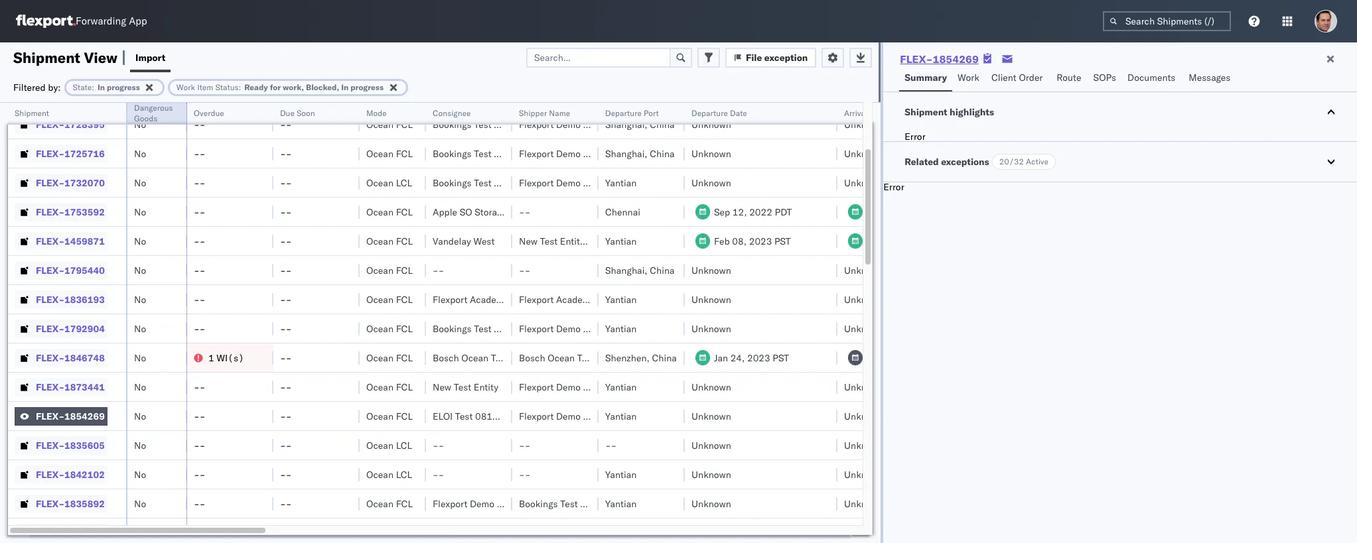 Task type: locate. For each thing, give the bounding box(es) containing it.
1 date from the left
[[730, 108, 747, 118]]

1 horizontal spatial in
[[341, 82, 349, 92]]

5 fcl from the top
[[396, 265, 413, 276]]

0 horizontal spatial academy
[[470, 294, 509, 306]]

1 vertical spatial shanghai, china
[[605, 148, 675, 160]]

departure inside button
[[692, 108, 728, 118]]

ocean for 1459871
[[366, 235, 394, 247]]

pst for feb 08, 2023 pst
[[775, 235, 791, 247]]

7 fcl from the top
[[396, 323, 413, 335]]

resize handle column header for dangerous goods
[[171, 103, 187, 544]]

messages button
[[1184, 66, 1238, 92]]

shanghai, for flex-1795440
[[605, 265, 648, 276]]

state : in progress
[[73, 82, 140, 92]]

not
[[531, 206, 549, 218]]

1 horizontal spatial progress
[[351, 82, 384, 92]]

ocean for 1792904
[[366, 323, 394, 335]]

5 yantian from the top
[[605, 381, 637, 393]]

demo for 1728395
[[556, 118, 581, 130]]

Search... text field
[[526, 47, 671, 67]]

work inside button
[[958, 72, 980, 84]]

0 vertical spatial 2023
[[749, 235, 772, 247]]

resize handle column header for departure date
[[822, 103, 838, 544]]

ocean for 1753592
[[366, 206, 394, 218]]

6 ocean fcl from the top
[[366, 294, 413, 306]]

2 shanghai, from the top
[[605, 148, 648, 160]]

progress up mode
[[351, 82, 384, 92]]

shipper for flex-1732070
[[583, 177, 616, 189]]

0 vertical spatial entity
[[560, 235, 585, 247]]

0 horizontal spatial in
[[98, 82, 105, 92]]

8 fcl from the top
[[396, 352, 413, 364]]

1 horizontal spatial entity
[[560, 235, 585, 247]]

no
[[134, 118, 146, 130], [134, 148, 146, 160], [134, 177, 146, 189], [134, 206, 146, 218], [134, 235, 146, 247], [134, 265, 146, 276], [134, 294, 146, 306], [134, 323, 146, 335], [134, 352, 146, 364], [134, 381, 146, 393], [134, 411, 146, 422], [134, 440, 146, 452], [134, 469, 146, 481], [134, 498, 146, 510]]

flex- down flex-1842102 button
[[36, 498, 64, 510]]

unknown
[[692, 118, 731, 130], [844, 118, 884, 130], [692, 148, 731, 160], [844, 148, 884, 160], [692, 177, 731, 189], [844, 177, 884, 189], [692, 265, 731, 276], [844, 265, 884, 276], [692, 294, 731, 306], [844, 294, 884, 306], [692, 323, 731, 335], [844, 323, 884, 335], [692, 381, 731, 393], [844, 381, 884, 393], [692, 411, 731, 422], [844, 411, 884, 422], [692, 440, 731, 452], [844, 440, 884, 452], [692, 469, 731, 481], [844, 469, 884, 481], [692, 498, 731, 510], [844, 498, 884, 510]]

4 yantian from the top
[[605, 323, 637, 335]]

1 vertical spatial ocean lcl
[[366, 440, 412, 452]]

new down (do
[[519, 235, 538, 247]]

11 no from the top
[[134, 411, 146, 422]]

bosch ocean test up 'new test entity'
[[433, 352, 509, 364]]

2 bosch ocean test from the left
[[519, 352, 595, 364]]

flexport for 1732070
[[519, 177, 554, 189]]

flex-1854269 up flex-1835605
[[36, 411, 105, 422]]

1 horizontal spatial 1854269
[[933, 52, 979, 66]]

7 no from the top
[[134, 294, 146, 306]]

flex-1835605 button
[[15, 436, 107, 455]]

ocean for 1836193
[[366, 294, 394, 306]]

1 ocean lcl from the top
[[366, 177, 412, 189]]

8 resize handle column header from the left
[[669, 103, 685, 544]]

flex- for flex-1835892 button
[[36, 498, 64, 510]]

1 vertical spatial 1854269
[[64, 411, 105, 422]]

1854269
[[933, 52, 979, 66], [64, 411, 105, 422]]

flex-1725716 button
[[15, 144, 107, 163]]

1732070
[[64, 177, 105, 189]]

demo
[[556, 118, 581, 130], [556, 148, 581, 160], [556, 177, 581, 189], [556, 323, 581, 335], [556, 381, 581, 393], [556, 411, 581, 422], [470, 498, 495, 510]]

0 horizontal spatial :
[[92, 82, 94, 92]]

shanghai, for flex-1728395
[[605, 118, 648, 130]]

0 horizontal spatial new
[[433, 381, 451, 393]]

(us)
[[511, 294, 535, 306]]

due
[[280, 108, 295, 118]]

ocean for 1846748
[[366, 352, 394, 364]]

flex- up flex-1725716 button
[[36, 118, 64, 130]]

1 bosch ocean test from the left
[[433, 352, 509, 364]]

1 academy from the left
[[470, 294, 509, 306]]

1 yantian from the top
[[605, 177, 637, 189]]

ocean fcl for flex-1792904
[[366, 323, 413, 335]]

9 resize handle column header from the left
[[822, 103, 838, 544]]

exception
[[765, 51, 808, 63]]

flexport demo shipper co. for 1725716
[[519, 148, 631, 160]]

1 vertical spatial entity
[[474, 381, 499, 393]]

2023 right 24,
[[747, 352, 770, 364]]

1854269 up summary
[[933, 52, 979, 66]]

yantian for flex-1732070
[[605, 177, 637, 189]]

3 shanghai, from the top
[[605, 265, 648, 276]]

ocean for 1835605
[[366, 440, 394, 452]]

1 horizontal spatial academy
[[556, 294, 595, 306]]

date right arrival
[[870, 108, 887, 118]]

wi(s)
[[217, 352, 244, 364]]

flex- for flex-1836193 button at the bottom left of the page
[[36, 294, 64, 306]]

1 horizontal spatial departure
[[692, 108, 728, 118]]

4 ocean fcl from the top
[[366, 235, 413, 247]]

flexport academy (sz) ltd.
[[519, 294, 639, 306]]

8 ocean fcl from the top
[[366, 352, 413, 364]]

0 vertical spatial lcl
[[396, 177, 412, 189]]

shipment
[[13, 48, 80, 67], [905, 106, 948, 118], [15, 108, 49, 118]]

arrival
[[844, 108, 868, 118]]

flexport academy (us) inc.
[[433, 294, 553, 306]]

ocean for 1854269
[[366, 411, 394, 422]]

flex-1795440 button
[[15, 261, 107, 280]]

3 fcl from the top
[[396, 206, 413, 218]]

1 horizontal spatial new
[[519, 235, 538, 247]]

2 vertical spatial shanghai, china
[[605, 265, 675, 276]]

2 yantian from the top
[[605, 235, 637, 247]]

fcl for flex-1835892
[[396, 498, 413, 510]]

ocean for 1725716
[[366, 148, 394, 160]]

0 horizontal spatial 1854269
[[64, 411, 105, 422]]

consignee inside consignee button
[[433, 108, 471, 118]]

ocean fcl for flex-1728395
[[366, 118, 413, 130]]

shipper for flex-1873441
[[583, 381, 616, 393]]

12 no from the top
[[134, 440, 146, 452]]

1 vertical spatial shanghai,
[[605, 148, 648, 160]]

demo for 1732070
[[556, 177, 581, 189]]

academy right "inc." on the left
[[556, 294, 595, 306]]

3 ocean fcl from the top
[[366, 206, 413, 218]]

ocean fcl
[[366, 118, 413, 130], [366, 148, 413, 160], [366, 206, 413, 218], [366, 235, 413, 247], [366, 265, 413, 276], [366, 294, 413, 306], [366, 323, 413, 335], [366, 352, 413, 364], [366, 381, 413, 393], [366, 411, 413, 422], [366, 498, 413, 510]]

ocean fcl for flex-1725716
[[366, 148, 413, 160]]

bosch down (us)
[[519, 352, 545, 364]]

flex- for flex-1854269 button at bottom left
[[36, 411, 64, 422]]

flex- down flex-1854269 button at bottom left
[[36, 440, 64, 452]]

0 horizontal spatial bosch
[[433, 352, 459, 364]]

entity up 081801
[[474, 381, 499, 393]]

5 no from the top
[[134, 235, 146, 247]]

1 horizontal spatial :
[[239, 82, 241, 92]]

flexport demo shipper co. for 1732070
[[519, 177, 631, 189]]

fcl for flex-1846748
[[396, 352, 413, 364]]

1 vertical spatial pst
[[773, 352, 789, 364]]

item
[[197, 82, 213, 92]]

1 progress from the left
[[107, 82, 140, 92]]

departure left port
[[605, 108, 642, 118]]

pst for jan 24, 2023 pst
[[773, 352, 789, 364]]

2 ocean lcl from the top
[[366, 440, 412, 452]]

fcl for flex-1792904
[[396, 323, 413, 335]]

2 vertical spatial lcl
[[396, 469, 412, 481]]

departure date
[[692, 108, 747, 118]]

1 horizontal spatial date
[[870, 108, 887, 118]]

2 academy from the left
[[556, 294, 595, 306]]

1 vertical spatial flex-1854269
[[36, 411, 105, 422]]

1 horizontal spatial flex-1854269
[[900, 52, 979, 66]]

work left item at the left of page
[[176, 82, 195, 92]]

0 horizontal spatial date
[[730, 108, 747, 118]]

departure inside "button"
[[605, 108, 642, 118]]

bookings test consignee for flex-1732070
[[433, 177, 539, 189]]

2
[[587, 235, 593, 247]]

dangerous goods button
[[127, 100, 182, 124]]

1 no from the top
[[134, 118, 146, 130]]

co. for 1725716
[[618, 148, 631, 160]]

demo for 1725716
[[556, 148, 581, 160]]

9 fcl from the top
[[396, 381, 413, 393]]

9 ocean fcl from the top
[[366, 381, 413, 393]]

china for flex-1846748
[[652, 352, 677, 364]]

no for flex-1836193
[[134, 294, 146, 306]]

file exception
[[746, 51, 808, 63]]

work down flex-1854269 "link"
[[958, 72, 980, 84]]

3 no from the top
[[134, 177, 146, 189]]

3 resize handle column header from the left
[[258, 103, 273, 544]]

1 shanghai, china from the top
[[605, 118, 675, 130]]

2 lcl from the top
[[396, 440, 412, 452]]

flexport for 1854269
[[519, 411, 554, 422]]

2 date from the left
[[870, 108, 887, 118]]

resize handle column header
[[110, 103, 126, 544], [171, 103, 187, 544], [258, 103, 273, 544], [344, 103, 360, 544], [410, 103, 426, 544], [497, 103, 512, 544], [583, 103, 599, 544], [669, 103, 685, 544], [822, 103, 838, 544]]

flex- up the flex-1753592 button
[[36, 177, 64, 189]]

0 vertical spatial flex-1854269
[[900, 52, 979, 66]]

flex-1842102 button
[[15, 466, 107, 484]]

0 vertical spatial shanghai, china
[[605, 118, 675, 130]]

departure right port
[[692, 108, 728, 118]]

summary button
[[900, 66, 953, 92]]

2 vertical spatial ocean lcl
[[366, 469, 412, 481]]

10 ocean fcl from the top
[[366, 411, 413, 422]]

bosch ocean test down "inc." on the left
[[519, 352, 595, 364]]

0 horizontal spatial flex-1854269
[[36, 411, 105, 422]]

shanghai, china
[[605, 118, 675, 130], [605, 148, 675, 160], [605, 265, 675, 276]]

0 vertical spatial pst
[[775, 235, 791, 247]]

flexport demo shipper co. for 1854269
[[519, 411, 631, 422]]

shipment highlights
[[905, 106, 994, 118]]

1795440
[[64, 265, 105, 276]]

state
[[73, 82, 92, 92]]

date inside arrival date button
[[870, 108, 887, 118]]

1 departure from the left
[[605, 108, 642, 118]]

2 fcl from the top
[[396, 148, 413, 160]]

: left ready
[[239, 82, 241, 92]]

1854269 down 1873441
[[64, 411, 105, 422]]

-
[[194, 89, 200, 101], [200, 89, 205, 101], [280, 89, 286, 101], [286, 89, 292, 101], [194, 118, 200, 130], [200, 118, 205, 130], [280, 118, 286, 130], [286, 118, 292, 130], [194, 148, 200, 160], [200, 148, 205, 160], [280, 148, 286, 160], [286, 148, 292, 160], [194, 177, 200, 189], [200, 177, 205, 189], [280, 177, 286, 189], [286, 177, 292, 189], [194, 206, 200, 218], [200, 206, 205, 218], [280, 206, 286, 218], [286, 206, 292, 218], [519, 206, 525, 218], [525, 206, 531, 218], [194, 235, 200, 247], [200, 235, 205, 247], [280, 235, 286, 247], [286, 235, 292, 247], [194, 265, 200, 276], [200, 265, 205, 276], [280, 265, 286, 276], [286, 265, 292, 276], [433, 265, 439, 276], [439, 265, 444, 276], [519, 265, 525, 276], [525, 265, 531, 276], [194, 294, 200, 306], [200, 294, 205, 306], [280, 294, 286, 306], [286, 294, 292, 306], [194, 323, 200, 335], [200, 323, 205, 335], [280, 323, 286, 335], [286, 323, 292, 335], [280, 352, 286, 364], [286, 352, 292, 364], [194, 381, 200, 393], [200, 381, 205, 393], [280, 381, 286, 393], [286, 381, 292, 393], [194, 411, 200, 422], [200, 411, 205, 422], [280, 411, 286, 422], [286, 411, 292, 422], [194, 440, 200, 452], [200, 440, 205, 452], [280, 440, 286, 452], [286, 440, 292, 452], [433, 440, 439, 452], [439, 440, 444, 452], [519, 440, 525, 452], [525, 440, 531, 452], [605, 440, 611, 452], [611, 440, 617, 452], [194, 469, 200, 481], [200, 469, 205, 481], [280, 469, 286, 481], [286, 469, 292, 481], [433, 469, 439, 481], [439, 469, 444, 481], [519, 469, 525, 481], [525, 469, 531, 481], [194, 498, 200, 510], [200, 498, 205, 510], [280, 498, 286, 510], [286, 498, 292, 510], [194, 527, 200, 539], [200, 527, 205, 539], [280, 527, 286, 539], [286, 527, 292, 539]]

11 fcl from the top
[[396, 498, 413, 510]]

14 no from the top
[[134, 498, 146, 510]]

documents
[[1128, 72, 1176, 84]]

flex- up flex-1835605 button
[[36, 411, 64, 422]]

error
[[905, 131, 926, 143], [884, 181, 905, 193]]

0 vertical spatial new
[[519, 235, 538, 247]]

lcl for flex-1835605
[[396, 440, 412, 452]]

entity for new test entity 2
[[560, 235, 585, 247]]

1 shanghai, from the top
[[605, 118, 648, 130]]

resize handle column header for departure port
[[669, 103, 685, 544]]

3 ocean lcl from the top
[[366, 469, 412, 481]]

ltd.
[[622, 294, 639, 306]]

flex- up flex-1732070 button
[[36, 148, 64, 160]]

6 resize handle column header from the left
[[497, 103, 512, 544]]

bosch up 'new test entity'
[[433, 352, 459, 364]]

2 shanghai, china from the top
[[605, 148, 675, 160]]

entity
[[560, 235, 585, 247], [474, 381, 499, 393]]

shipment down summary button
[[905, 106, 948, 118]]

highlights
[[950, 106, 994, 118]]

date inside departure date button
[[730, 108, 747, 118]]

ocean lcl for flex-1732070
[[366, 177, 412, 189]]

bookings for flex-1725716
[[433, 148, 472, 160]]

shipper inside button
[[519, 108, 547, 118]]

academy left (us)
[[470, 294, 509, 306]]

bosch
[[433, 352, 459, 364], [519, 352, 545, 364]]

shipper for flex-1792904
[[583, 323, 616, 335]]

client order button
[[986, 66, 1052, 92]]

1 horizontal spatial work
[[958, 72, 980, 84]]

1 ocean fcl from the top
[[366, 118, 413, 130]]

2 resize handle column header from the left
[[171, 103, 187, 544]]

sops button
[[1088, 66, 1122, 92]]

9 no from the top
[[134, 352, 146, 364]]

2023 right 08, on the right of the page
[[749, 235, 772, 247]]

7 ocean fcl from the top
[[366, 323, 413, 335]]

entity left 2
[[560, 235, 585, 247]]

1 vertical spatial new
[[433, 381, 451, 393]]

apple so storage (do not use)
[[433, 206, 576, 218]]

in right state
[[98, 82, 105, 92]]

storage
[[475, 206, 507, 218]]

flex- down flex-1835605 button
[[36, 469, 64, 481]]

flex- up flex-1459871 button
[[36, 206, 64, 218]]

2 departure from the left
[[692, 108, 728, 118]]

flex- up flex-1792904 button
[[36, 294, 64, 306]]

shipper
[[519, 108, 547, 118], [583, 118, 616, 130], [583, 148, 616, 160], [583, 177, 616, 189], [583, 323, 616, 335], [583, 381, 616, 393], [583, 411, 616, 422], [497, 498, 530, 510]]

messages
[[1189, 72, 1231, 84]]

pst right 24,
[[773, 352, 789, 364]]

date down file
[[730, 108, 747, 118]]

1 vertical spatial 2023
[[747, 352, 770, 364]]

13 no from the top
[[134, 469, 146, 481]]

3 lcl from the top
[[396, 469, 412, 481]]

0 horizontal spatial entity
[[474, 381, 499, 393]]

inc.
[[537, 294, 553, 306]]

1 horizontal spatial bosch ocean test
[[519, 352, 595, 364]]

flex- for flex-1728395 button
[[36, 118, 64, 130]]

dangerous
[[134, 103, 173, 113]]

8 yantian from the top
[[605, 498, 637, 510]]

active
[[1026, 157, 1049, 167]]

2 ocean fcl from the top
[[366, 148, 413, 160]]

8 no from the top
[[134, 323, 146, 335]]

1 wi(s)
[[208, 352, 244, 364]]

related
[[905, 156, 939, 168]]

1 bosch from the left
[[433, 352, 459, 364]]

10 no from the top
[[134, 381, 146, 393]]

0 horizontal spatial bosch ocean test
[[433, 352, 509, 364]]

4 fcl from the top
[[396, 235, 413, 247]]

work button
[[953, 66, 986, 92]]

bookings test consignee for flex-1725716
[[433, 148, 539, 160]]

11 ocean fcl from the top
[[366, 498, 413, 510]]

0 horizontal spatial work
[[176, 82, 195, 92]]

ocean
[[366, 118, 394, 130], [366, 148, 394, 160], [366, 177, 394, 189], [366, 206, 394, 218], [366, 235, 394, 247], [366, 265, 394, 276], [366, 294, 394, 306], [366, 323, 394, 335], [366, 352, 394, 364], [461, 352, 489, 364], [548, 352, 575, 364], [366, 381, 394, 393], [366, 411, 394, 422], [366, 440, 394, 452], [366, 469, 394, 481], [366, 498, 394, 510]]

5 resize handle column header from the left
[[410, 103, 426, 544]]

in right 'blocked,'
[[341, 82, 349, 92]]

flex- up flex-1795440 button
[[36, 235, 64, 247]]

5 ocean fcl from the top
[[366, 265, 413, 276]]

academy
[[470, 294, 509, 306], [556, 294, 595, 306]]

: down view
[[92, 82, 94, 92]]

ocean lcl
[[366, 177, 412, 189], [366, 440, 412, 452], [366, 469, 412, 481]]

1
[[208, 352, 214, 364]]

flex- for flex-1795440 button
[[36, 265, 64, 276]]

shipper for flex-1725716
[[583, 148, 616, 160]]

fcl for flex-1854269
[[396, 411, 413, 422]]

12,
[[733, 206, 747, 218]]

progress up dangerous
[[107, 82, 140, 92]]

lcl for flex-1732070
[[396, 177, 412, 189]]

flex- down flex-1836193 button at the bottom left of the page
[[36, 323, 64, 335]]

3 shanghai, china from the top
[[605, 265, 675, 276]]

1835892
[[64, 498, 105, 510]]

0 horizontal spatial departure
[[605, 108, 642, 118]]

3 yantian from the top
[[605, 294, 637, 306]]

yantian for flex-1835892
[[605, 498, 637, 510]]

shipment down filtered
[[15, 108, 49, 118]]

no for flex-1854269
[[134, 411, 146, 422]]

test
[[474, 118, 492, 130], [474, 148, 492, 160], [474, 177, 492, 189], [540, 235, 558, 247], [474, 323, 492, 335], [491, 352, 509, 364], [577, 352, 595, 364], [454, 381, 471, 393], [455, 411, 473, 422], [560, 498, 578, 510]]

related exceptions
[[905, 156, 990, 168]]

bosch ocean test
[[433, 352, 509, 364], [519, 352, 595, 364]]

fcl for flex-1795440
[[396, 265, 413, 276]]

6 no from the top
[[134, 265, 146, 276]]

2 bosch from the left
[[519, 352, 545, 364]]

pst down the 'pdt'
[[775, 235, 791, 247]]

1842102
[[64, 469, 105, 481]]

ocean for 1728395
[[366, 118, 394, 130]]

1 vertical spatial error
[[884, 181, 905, 193]]

no for flex-1792904
[[134, 323, 146, 335]]

1 horizontal spatial error
[[905, 131, 926, 143]]

:
[[92, 82, 94, 92], [239, 82, 241, 92]]

forwarding app
[[76, 15, 147, 28]]

date
[[730, 108, 747, 118], [870, 108, 887, 118]]

0 vertical spatial shanghai,
[[605, 118, 648, 130]]

new up eloi
[[433, 381, 451, 393]]

no for flex-1795440
[[134, 265, 146, 276]]

flex- down 'flex-1846748' button
[[36, 381, 64, 393]]

2023 for 24,
[[747, 352, 770, 364]]

0 horizontal spatial progress
[[107, 82, 140, 92]]

2 no from the top
[[134, 148, 146, 160]]

ocean lcl for flex-1835605
[[366, 440, 412, 452]]

7 yantian from the top
[[605, 469, 637, 481]]

fcl for flex-1728395
[[396, 118, 413, 130]]

demo for 1873441
[[556, 381, 581, 393]]

1 fcl from the top
[[396, 118, 413, 130]]

2 vertical spatial shanghai,
[[605, 265, 648, 276]]

1 lcl from the top
[[396, 177, 412, 189]]

bookings test consignee for flex-1728395
[[433, 118, 539, 130]]

flex-1854269 up summary
[[900, 52, 979, 66]]

4 no from the top
[[134, 206, 146, 218]]

in
[[98, 82, 105, 92], [341, 82, 349, 92]]

consignee for flex-1728395
[[494, 118, 539, 130]]

ocean fcl for flex-1873441
[[366, 381, 413, 393]]

no for flex-1835605
[[134, 440, 146, 452]]

new
[[519, 235, 538, 247], [433, 381, 451, 393]]

6 yantian from the top
[[605, 411, 637, 422]]

7 resize handle column header from the left
[[583, 103, 599, 544]]

10 fcl from the top
[[396, 411, 413, 422]]

co. for 1854269
[[618, 411, 631, 422]]

0 horizontal spatial error
[[884, 181, 905, 193]]

0 vertical spatial ocean lcl
[[366, 177, 412, 189]]

flex-1836193 button
[[15, 290, 107, 309]]

co.
[[618, 118, 631, 130], [618, 148, 631, 160], [618, 177, 631, 189], [618, 323, 631, 335], [618, 381, 631, 393], [618, 411, 631, 422], [532, 498, 545, 510]]

1 horizontal spatial bosch
[[519, 352, 545, 364]]

work
[[958, 72, 980, 84], [176, 82, 195, 92]]

flex- down flex-1459871 button
[[36, 265, 64, 276]]

6 fcl from the top
[[396, 294, 413, 306]]

flex- up flex-1873441 button
[[36, 352, 64, 364]]

shipment view
[[13, 48, 117, 67]]

flexport demo shipper co. for 1792904
[[519, 323, 631, 335]]

ocean lcl for flex-1842102
[[366, 469, 412, 481]]

1 vertical spatial lcl
[[396, 440, 412, 452]]

shipment up "by:"
[[13, 48, 80, 67]]

flex-1792904 button
[[15, 320, 107, 338]]

yantian
[[605, 177, 637, 189], [605, 235, 637, 247], [605, 294, 637, 306], [605, 323, 637, 335], [605, 381, 637, 393], [605, 411, 637, 422], [605, 469, 637, 481], [605, 498, 637, 510]]



Task type: describe. For each thing, give the bounding box(es) containing it.
consignee button
[[426, 106, 499, 119]]

2 progress from the left
[[351, 82, 384, 92]]

ready
[[244, 82, 268, 92]]

bookings test consignee for flex-1792904
[[433, 323, 539, 335]]

flex-1854269 button
[[15, 407, 107, 426]]

ocean for 1835892
[[366, 498, 394, 510]]

flex-1854269 link
[[900, 52, 979, 66]]

flex-1459871
[[36, 235, 105, 247]]

2 : from the left
[[239, 82, 241, 92]]

order
[[1019, 72, 1043, 84]]

co. for 1792904
[[618, 323, 631, 335]]

work for work
[[958, 72, 980, 84]]

ocean fcl for flex-1835892
[[366, 498, 413, 510]]

demo for 1792904
[[556, 323, 581, 335]]

1 : from the left
[[92, 82, 94, 92]]

flex-1835892
[[36, 498, 105, 510]]

flexport for 1792904
[[519, 323, 554, 335]]

vandelay west
[[433, 235, 495, 247]]

no for flex-1846748
[[134, 352, 146, 364]]

flex- for flex-1459871 button
[[36, 235, 64, 247]]

ocean for 1732070
[[366, 177, 394, 189]]

flex-1846748 button
[[15, 349, 107, 367]]

flex-1835892 button
[[15, 495, 107, 513]]

flex- for flex-1732070 button
[[36, 177, 64, 189]]

shanghai, for flex-1725716
[[605, 148, 648, 160]]

by:
[[48, 81, 61, 93]]

departure port button
[[599, 106, 672, 119]]

shipment highlights button
[[884, 92, 1357, 132]]

1 resize handle column header from the left
[[110, 103, 126, 544]]

shipment for shipment highlights
[[905, 106, 948, 118]]

081801
[[475, 411, 510, 422]]

apple
[[433, 206, 457, 218]]

flexport demo shipper co. for 1873441
[[519, 381, 631, 393]]

for
[[270, 82, 281, 92]]

resize handle column header for mode
[[410, 103, 426, 544]]

eloi
[[433, 411, 453, 422]]

1725716
[[64, 148, 105, 160]]

import button
[[130, 42, 171, 72]]

mode button
[[360, 106, 413, 119]]

new for new test entity
[[433, 381, 451, 393]]

sep
[[714, 206, 730, 218]]

jan
[[714, 352, 728, 364]]

no for flex-1873441
[[134, 381, 146, 393]]

co. for 1728395
[[618, 118, 631, 130]]

0 vertical spatial error
[[905, 131, 926, 143]]

flex-1753592
[[36, 206, 105, 218]]

yantian for flex-1842102
[[605, 469, 637, 481]]

west
[[474, 235, 495, 247]]

sep 12, 2022 pdt
[[714, 206, 792, 218]]

pdt
[[775, 206, 792, 218]]

(do
[[509, 206, 529, 218]]

bookings for flex-1792904
[[433, 323, 472, 335]]

yantian for flex-1459871
[[605, 235, 637, 247]]

no for flex-1842102
[[134, 469, 146, 481]]

china for flex-1795440
[[650, 265, 675, 276]]

2022
[[750, 206, 773, 218]]

08,
[[732, 235, 747, 247]]

entity for new test entity
[[474, 381, 499, 393]]

fcl for flex-1873441
[[396, 381, 413, 393]]

filtered
[[13, 81, 46, 93]]

mode
[[366, 108, 387, 118]]

flex-1732070 button
[[15, 174, 107, 192]]

yantian for flex-1854269
[[605, 411, 637, 422]]

app
[[129, 15, 147, 28]]

(sz)
[[597, 294, 620, 306]]

vandelay
[[433, 235, 471, 247]]

flex- up summary
[[900, 52, 933, 66]]

new for new test entity 2
[[519, 235, 538, 247]]

1792904
[[64, 323, 105, 335]]

consignee for flex-1725716
[[494, 148, 539, 160]]

view
[[84, 48, 117, 67]]

fcl for flex-1459871
[[396, 235, 413, 247]]

flex-1854269 inside flex-1854269 button
[[36, 411, 105, 422]]

1 in from the left
[[98, 82, 105, 92]]

departure port
[[605, 108, 659, 118]]

flex-1728395
[[36, 118, 105, 130]]

ocean fcl for flex-1854269
[[366, 411, 413, 422]]

flexport for 1725716
[[519, 148, 554, 160]]

shanghai, china for flex-1728395
[[605, 118, 675, 130]]

yantian for flex-1873441
[[605, 381, 637, 393]]

work for work item status : ready for work, blocked, in progress
[[176, 82, 195, 92]]

4 resize handle column header from the left
[[344, 103, 360, 544]]

shipper for flex-1728395
[[583, 118, 616, 130]]

feb 08, 2023 pst
[[714, 235, 791, 247]]

jan 24, 2023 pst
[[714, 352, 789, 364]]

flexport for 1728395
[[519, 118, 554, 130]]

ocean fcl for flex-1846748
[[366, 352, 413, 364]]

ocean for 1842102
[[366, 469, 394, 481]]

no for flex-1835892
[[134, 498, 146, 510]]

shipment button
[[8, 106, 113, 119]]

shipment for shipment view
[[13, 48, 80, 67]]

route
[[1057, 72, 1082, 84]]

departure for departure port
[[605, 108, 642, 118]]

file
[[746, 51, 762, 63]]

feb
[[714, 235, 730, 247]]

summary
[[905, 72, 947, 84]]

new test entity 2
[[519, 235, 593, 247]]

academy for (us)
[[470, 294, 509, 306]]

flex-1873441 button
[[15, 378, 107, 397]]

shipper name
[[519, 108, 570, 118]]

academy for (sz)
[[556, 294, 595, 306]]

departure date button
[[685, 106, 824, 119]]

co. for 1732070
[[618, 177, 631, 189]]

import
[[135, 51, 165, 63]]

arrival date
[[844, 108, 887, 118]]

flex-1842102
[[36, 469, 105, 481]]

1753592
[[64, 206, 105, 218]]

consignee for flex-1792904
[[494, 323, 539, 335]]

exceptions
[[941, 156, 990, 168]]

1854269 inside button
[[64, 411, 105, 422]]

flex-1459871 button
[[15, 232, 107, 251]]

flex-1835605
[[36, 440, 105, 452]]

forwarding
[[76, 15, 126, 28]]

forwarding app link
[[16, 15, 147, 28]]

yantian for flex-1792904
[[605, 323, 637, 335]]

dangerous goods
[[134, 103, 173, 123]]

shanghai, china for flex-1725716
[[605, 148, 675, 160]]

flexport demo shipper co. for 1728395
[[519, 118, 631, 130]]

demo for 1854269
[[556, 411, 581, 422]]

flex-1873441
[[36, 381, 105, 393]]

soon
[[297, 108, 315, 118]]

24,
[[731, 352, 745, 364]]

flex-1725716
[[36, 148, 105, 160]]

2023 for 08,
[[749, 235, 772, 247]]

co. for 1873441
[[618, 381, 631, 393]]

use)
[[552, 206, 576, 218]]

2 in from the left
[[341, 82, 349, 92]]

20/32
[[999, 157, 1024, 167]]

flex-1846748
[[36, 352, 105, 364]]

no for flex-1728395
[[134, 118, 146, 130]]

no for flex-1732070
[[134, 177, 146, 189]]

flexport for 1836193
[[519, 294, 554, 306]]

route button
[[1052, 66, 1088, 92]]

flex- for flex-1792904 button
[[36, 323, 64, 335]]

date for departure date
[[730, 108, 747, 118]]

fcl for flex-1753592
[[396, 206, 413, 218]]

bookings for flex-1732070
[[433, 177, 472, 189]]

ocean for 1795440
[[366, 265, 394, 276]]

flexport. image
[[16, 15, 76, 28]]

ocean fcl for flex-1753592
[[366, 206, 413, 218]]

work,
[[283, 82, 304, 92]]

1836193
[[64, 294, 105, 306]]

Search Shipments (/) text field
[[1103, 11, 1231, 31]]

resize handle column header for consignee
[[497, 103, 512, 544]]

sops
[[1094, 72, 1116, 84]]

flex- for flex-1873441 button
[[36, 381, 64, 393]]

20/32 active
[[999, 157, 1049, 167]]

status
[[215, 82, 239, 92]]

1835605
[[64, 440, 105, 452]]

name
[[549, 108, 570, 118]]

date for arrival date
[[870, 108, 887, 118]]

0 vertical spatial 1854269
[[933, 52, 979, 66]]

ocean fcl for flex-1459871
[[366, 235, 413, 247]]

lcl for flex-1842102
[[396, 469, 412, 481]]

client
[[992, 72, 1017, 84]]



Task type: vqa. For each thing, say whether or not it's contained in the screenshot.
test "14,"
no



